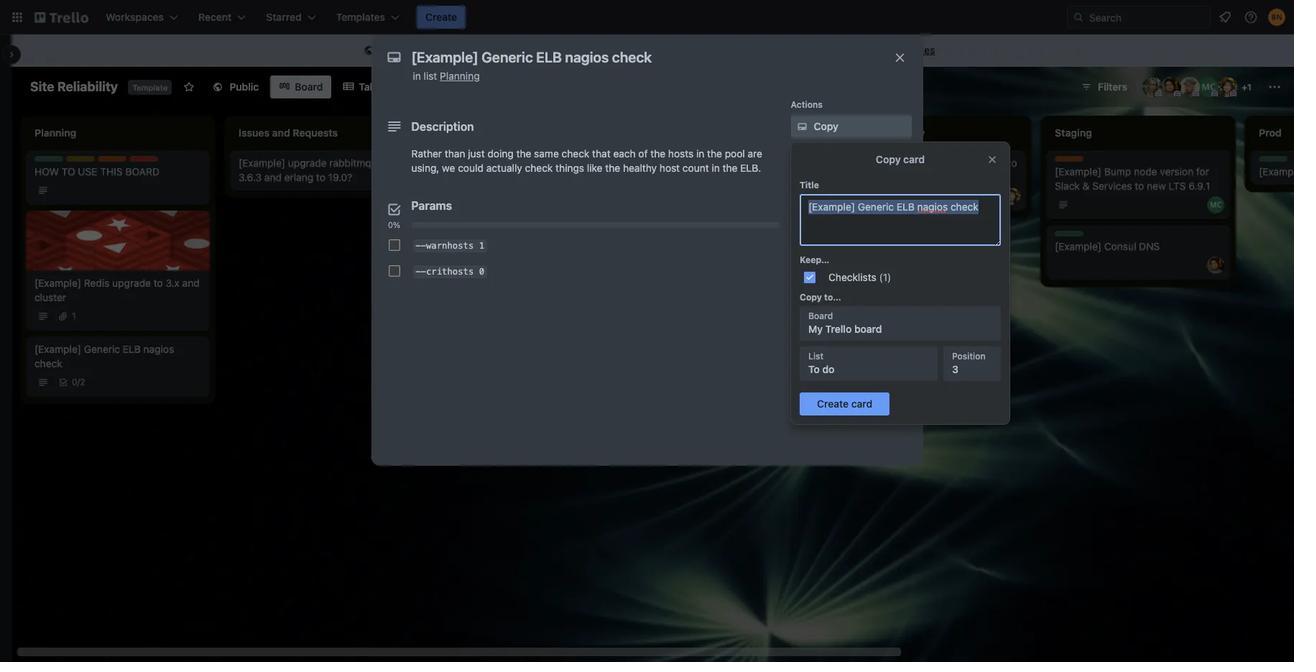 Task type: vqa. For each thing, say whether or not it's contained in the screenshot.
"Italic ⌘I" icon
no



Task type: describe. For each thing, give the bounding box(es) containing it.
prod
[[745, 208, 767, 221]]

1 inside params group
[[479, 240, 485, 251]]

keep… checklists (1)
[[800, 254, 891, 283]]

are
[[748, 147, 763, 160]]

1 vertical spatial check
[[525, 162, 553, 174]]

0 / 2
[[72, 377, 85, 387]]

we
[[442, 162, 455, 174]]

upgrade inside [example] upgrade rabbitmq to 3.6.3 and erlang to 19.0?
[[288, 157, 327, 169]]

marques closter (marquescloster) image
[[1208, 196, 1225, 213]]

new
[[1147, 180, 1166, 192]]

[example] for [example] upgrade rabbitmq to 3.6.3 and erlang to 19.0?
[[239, 157, 285, 169]]

[example] for [example] bump node version for slack & services to new lts 6.9.1
[[1055, 165, 1102, 178]]

0 horizontal spatial color: green, title: "verified in staging" element
[[35, 156, 63, 162]]

ebs/snapshot
[[443, 171, 507, 183]]

to…
[[824, 292, 841, 303]]

6.9.1
[[1189, 180, 1211, 192]]

templates
[[888, 44, 935, 56]]

in list planning
[[413, 70, 480, 82]]

board inside create board from template link
[[705, 44, 733, 56]]

crithosts
[[426, 266, 474, 276]]

1 color: orange, title: "manual deploy steps" element from the left
[[98, 156, 127, 162]]

bump
[[1105, 165, 1132, 178]]

like
[[587, 162, 603, 174]]

could
[[458, 162, 484, 174]]

+ 1
[[1242, 82, 1252, 93]]

sm image for copy
[[795, 119, 810, 134]]

pool
[[725, 147, 745, 160]]

0 horizontal spatial andre gorte (andregorte) image
[[1162, 77, 1182, 97]]

[example] migrate to longer ebs/snapshot resources ids link
[[443, 156, 610, 185]]

3.6.3
[[239, 171, 262, 183]]

checklists
[[828, 271, 876, 283]]

longer
[[542, 157, 572, 169]]

ids
[[559, 171, 573, 183]]

[exampl link
[[1259, 165, 1295, 179]]

(1)
[[879, 271, 891, 283]]

0 horizontal spatial samantha pivlot (samanthapivlot) image
[[575, 188, 592, 205]]

lts
[[1169, 180, 1186, 192]]

open information menu image
[[1244, 10, 1259, 24]]

nagios
[[143, 343, 174, 355]]

internet
[[578, 44, 614, 56]]

copy for copy card
[[876, 153, 901, 165]]

params group
[[383, 232, 780, 284]]

cluster
[[35, 291, 66, 303]]

board for board
[[295, 81, 323, 93]]

2 horizontal spatial in
[[712, 162, 720, 174]]

chris temperson (christemperson) image
[[1180, 77, 1200, 97]]

create for create board from template
[[671, 44, 703, 56]]

[example] snowplow prod run failed 10/23 link
[[647, 208, 814, 236]]

[example] websocket service
[[647, 157, 783, 169]]

same
[[534, 147, 559, 160]]

table
[[359, 81, 385, 93]]

more
[[861, 44, 885, 56]]

color: yellow, title: "ready to merge" element
[[66, 156, 95, 162]]

search image
[[1073, 12, 1085, 23]]

preview
[[969, 157, 1005, 169]]

[example] for [example] generic elb nagios check
[[35, 343, 81, 355]]

to inside [example] add config for preview to handle avatars
[[1008, 157, 1017, 169]]

to inside [example] migrate to longer ebs/snapshot resources ids
[[530, 157, 540, 169]]

template
[[132, 83, 168, 92]]

--warnhosts 1
[[416, 240, 485, 251]]

handle
[[851, 171, 882, 183]]

this
[[379, 44, 399, 56]]

public
[[420, 44, 448, 56]]

board link
[[270, 75, 332, 98]]

Search field
[[1085, 6, 1210, 28]]

0 horizontal spatial for
[[494, 44, 507, 56]]

+
[[1242, 82, 1248, 93]]

keep…
[[800, 254, 830, 265]]

this is a public template for anyone on the internet to copy.
[[379, 44, 654, 56]]

position
[[952, 351, 986, 362]]

table link
[[335, 75, 393, 98]]

share button
[[791, 144, 912, 167]]

create for create
[[426, 11, 457, 23]]

version
[[1160, 165, 1194, 178]]

0 horizontal spatial amy freiderson (amyfreiderson) image
[[799, 173, 817, 190]]

explore
[[823, 44, 858, 56]]

resources
[[510, 171, 556, 183]]

[Example] Generic ELB nagios check text field
[[800, 194, 1001, 246]]

the left 'same'
[[516, 147, 532, 160]]

0%
[[388, 220, 400, 229]]

2 color: orange, title: "manual deploy steps" element from the left
[[1055, 156, 1084, 162]]

from
[[736, 44, 758, 56]]

copy for copy to…
[[800, 292, 822, 303]]

warnhosts
[[426, 240, 474, 251]]

[example] for [example] snowplow prod run failed 10/23
[[647, 208, 694, 221]]

copy card
[[876, 153, 925, 165]]

2 vertical spatial 1
[[72, 311, 76, 321]]

0 vertical spatial 1
[[1248, 82, 1252, 93]]

[example] for [example] websocket service
[[647, 157, 694, 169]]

upgrade inside [example] redis upgrade to 3.x and cluster
[[112, 277, 151, 289]]

[example] bump node version for slack & services to new lts 6.9.1 link
[[1055, 165, 1222, 193]]

copy to…
[[800, 292, 841, 303]]

[example] migrate to longer ebs/snapshot resources ids
[[443, 157, 573, 183]]

to left copy.
[[617, 44, 626, 56]]

1 horizontal spatial amy freiderson (amyfreiderson) image
[[1143, 77, 1163, 97]]

share
[[814, 149, 842, 161]]

params
[[412, 199, 452, 212]]

site reliability
[[30, 79, 118, 94]]

copy link
[[791, 115, 912, 138]]

card
[[903, 153, 925, 165]]

just
[[468, 147, 485, 160]]

1 vertical spatial tom mikelbach (tommikelbach) image
[[799, 239, 817, 257]]

rather
[[412, 147, 442, 160]]

using,
[[412, 162, 440, 174]]

board
[[125, 165, 160, 178]]

board inside board my trello board
[[854, 323, 882, 335]]



Task type: locate. For each thing, give the bounding box(es) containing it.
0 vertical spatial 0
[[479, 266, 485, 276]]

0 horizontal spatial in
[[413, 70, 421, 82]]

to down node at the right top of page
[[1135, 180, 1145, 192]]

10/23
[[647, 223, 673, 235]]

and
[[264, 171, 282, 183], [182, 277, 200, 289]]

and inside [example] upgrade rabbitmq to 3.6.3 and erlang to 19.0?
[[264, 171, 282, 183]]

slack
[[1055, 180, 1080, 192]]

anyone
[[510, 44, 543, 56]]

to up 'resources'
[[530, 157, 540, 169]]

elb
[[123, 343, 141, 355]]

sm image for this is a public template for anyone on the internet to copy.
[[362, 44, 376, 58]]

services
[[1093, 180, 1133, 192]]

title
[[800, 180, 819, 190]]

the
[[561, 44, 576, 56], [516, 147, 532, 160], [651, 147, 666, 160], [707, 147, 722, 160], [605, 162, 620, 174], [723, 162, 738, 174]]

the right like
[[605, 162, 620, 174]]

1 vertical spatial sm image
[[795, 119, 810, 134]]

copy up the share
[[814, 120, 839, 132]]

[example] inside [example] migrate to longer ebs/snapshot resources ids
[[443, 157, 490, 169]]

samantha pivlot (samanthapivlot) image down like
[[575, 188, 592, 205]]

color: red, title: "unshippable!" element
[[129, 156, 184, 167]]

[example] redis upgrade to 3.x and cluster
[[35, 277, 200, 303]]

[example] bump node version for slack & services to new lts 6.9.1
[[1055, 165, 1211, 192]]

2 horizontal spatial 1
[[1248, 82, 1252, 93]]

1 horizontal spatial template
[[761, 44, 803, 56]]

to inside the [example] bump node version for slack & services to new lts 6.9.1
[[1135, 180, 1145, 192]]

1 horizontal spatial create
[[671, 44, 703, 56]]

copy for copy
[[814, 120, 839, 132]]

redis
[[84, 277, 110, 289]]

0 vertical spatial create
[[426, 11, 457, 23]]

host
[[660, 162, 680, 174]]

1 horizontal spatial upgrade
[[288, 157, 327, 169]]

1 horizontal spatial check
[[525, 162, 553, 174]]

0 inside params group
[[479, 266, 485, 276]]

for right config
[[954, 157, 966, 169]]

check inside [example] generic elb nagios check
[[35, 357, 62, 369]]

for left anyone
[[494, 44, 507, 56]]

--warnhosts 1 checkbox
[[389, 239, 400, 251]]

sm image inside copy link
[[795, 119, 810, 134]]

consul
[[1105, 240, 1137, 252]]

copy left to…
[[800, 292, 822, 303]]

[example] add config for preview to handle avatars
[[851, 157, 1017, 183]]

amy freiderson (amyfreiderson) image
[[1143, 77, 1163, 97], [799, 173, 817, 190]]

the right on
[[561, 44, 576, 56]]

andre gorte (andregorte) image
[[1162, 77, 1182, 97], [1208, 257, 1225, 274]]

color: green, title: "verified in staging" element up how
[[35, 156, 63, 162]]

1 horizontal spatial andre gorte (andregorte) image
[[1208, 257, 1225, 274]]

0 vertical spatial in
[[413, 70, 421, 82]]

samantha pivlot (samanthapivlot) image
[[1218, 77, 1238, 97], [575, 188, 592, 205], [1003, 188, 1021, 205]]

for
[[494, 44, 507, 56], [954, 157, 966, 169], [1197, 165, 1210, 178]]

2
[[80, 377, 85, 387]]

my
[[808, 323, 823, 335]]

[example] websocket service link
[[647, 156, 814, 170]]

tom mikelbach (tommikelbach) image
[[595, 188, 612, 205], [799, 239, 817, 257]]

[example] for [example] redis upgrade to 3.x and cluster
[[35, 277, 81, 289]]

create board from template
[[671, 44, 803, 56]]

primary element
[[0, 0, 1295, 35]]

color: orange, title: "manual deploy steps" element up slack
[[1055, 156, 1084, 162]]

upgrade up erlang
[[288, 157, 327, 169]]

is
[[402, 44, 409, 56]]

1 vertical spatial in
[[697, 147, 705, 160]]

and right 3.x
[[182, 277, 200, 289]]

planning
[[440, 70, 480, 82]]

planning link
[[440, 70, 480, 82]]

1 horizontal spatial color: green, title: "verified in staging" element
[[1055, 231, 1084, 236]]

add
[[901, 157, 919, 169]]

copy
[[814, 120, 839, 132], [876, 153, 901, 165], [800, 292, 822, 303]]

and for 3.6.3
[[264, 171, 282, 183]]

0 horizontal spatial color: orange, title: "manual deploy steps" element
[[98, 156, 127, 162]]

[example] for [example] consul dns
[[1055, 240, 1102, 252]]

0
[[479, 266, 485, 276], [72, 377, 77, 387]]

create up 'public'
[[426, 11, 457, 23]]

show menu image
[[1268, 80, 1282, 94]]

1 vertical spatial copy
[[876, 153, 901, 165]]

0 vertical spatial andre gorte (andregorte) image
[[1162, 77, 1182, 97]]

color: green, title: "verified in staging" element up [example] consul dns in the top of the page
[[1055, 231, 1084, 236]]

[example]
[[239, 157, 285, 169], [443, 157, 490, 169], [647, 157, 694, 169], [851, 157, 898, 169], [1055, 165, 1102, 178], [647, 208, 694, 221], [1055, 240, 1102, 252], [35, 277, 81, 289], [35, 343, 81, 355]]

0 vertical spatial tom mikelbach (tommikelbach) image
[[595, 188, 612, 205]]

template
[[451, 44, 492, 56], [761, 44, 803, 56]]

to
[[617, 44, 626, 56], [374, 157, 383, 169], [530, 157, 540, 169], [1008, 157, 1017, 169], [316, 171, 326, 183], [1135, 180, 1145, 192], [154, 277, 163, 289]]

to
[[808, 363, 820, 375]]

--crithosts 0
[[416, 266, 485, 276]]

how
[[35, 165, 59, 178]]

0 horizontal spatial board
[[295, 81, 323, 93]]

customize views image
[[400, 80, 415, 94]]

each
[[613, 147, 636, 160]]

ben nelson (bennelson96) image
[[1269, 9, 1286, 26]]

andre gorte (andregorte) image left marques closter (marquescloster) icon
[[1162, 77, 1182, 97]]

filters button
[[1077, 75, 1132, 98]]

&
[[1083, 180, 1090, 192]]

reliability
[[57, 79, 118, 94]]

template right from
[[761, 44, 803, 56]]

0 horizontal spatial template
[[451, 44, 492, 56]]

rather than just doing the same check that each of the hosts in the pool are using, we could actually check things like the healthy host count in the elb.
[[412, 147, 763, 174]]

[example] for [example] migrate to longer ebs/snapshot resources ids
[[443, 157, 490, 169]]

1 template from the left
[[451, 44, 492, 56]]

[example] upgrade rabbitmq to 3.6.3 and erlang to 19.0?
[[239, 157, 383, 183]]

19.0?
[[328, 171, 352, 183]]

this
[[100, 165, 123, 178]]

tom mikelbach (tommikelbach) image down like
[[595, 188, 612, 205]]

0 vertical spatial amy freiderson (amyfreiderson) image
[[1143, 77, 1163, 97]]

2 horizontal spatial for
[[1197, 165, 1210, 178]]

[example] inside [example] add config for preview to handle avatars
[[851, 157, 898, 169]]

config
[[922, 157, 951, 169]]

create inside create board from template link
[[671, 44, 703, 56]]

andre gorte (andregorte) image down marques closter (marquescloster) image
[[1208, 257, 1225, 274]]

0 vertical spatial check
[[562, 147, 590, 160]]

0 horizontal spatial tom mikelbach (tommikelbach) image
[[595, 188, 612, 205]]

marques closter (marquescloster) image
[[1199, 77, 1219, 97]]

1 right the warnhosts
[[479, 240, 485, 251]]

samantha pivlot (samanthapivlot) image left +
[[1218, 77, 1238, 97]]

board left table "link" at the left
[[295, 81, 323, 93]]

board for board my trello board
[[808, 311, 833, 321]]

generic
[[84, 343, 120, 355]]

0 left the 2
[[72, 377, 77, 387]]

[example] inside the [example] bump node version for slack & services to new lts 6.9.1
[[1055, 165, 1102, 178]]

-
[[416, 240, 421, 251], [421, 240, 426, 251], [416, 266, 421, 276], [421, 266, 426, 276]]

board up my
[[808, 311, 833, 321]]

in up count on the right
[[697, 147, 705, 160]]

service
[[749, 157, 783, 169]]

[example] inside [example] redis upgrade to 3.x and cluster
[[35, 277, 81, 289]]

board
[[295, 81, 323, 93], [808, 311, 833, 321]]

0 horizontal spatial sm image
[[362, 44, 376, 58]]

the down pool
[[723, 162, 738, 174]]

1 vertical spatial board
[[854, 323, 882, 335]]

2 vertical spatial check
[[35, 357, 62, 369]]

1 vertical spatial amy freiderson (amyfreiderson) image
[[799, 173, 817, 190]]

for up 6.9.1
[[1197, 165, 1210, 178]]

1 vertical spatial create
[[671, 44, 703, 56]]

explore more templates link
[[814, 39, 944, 62]]

color: orange, title: "manual deploy steps" element
[[98, 156, 127, 162], [1055, 156, 1084, 162]]

and inside [example] redis upgrade to 3.x and cluster
[[182, 277, 200, 289]]

samantha pivlot (samanthapivlot) image down the preview
[[1003, 188, 1021, 205]]

0 vertical spatial sm image
[[362, 44, 376, 58]]

filters
[[1098, 81, 1128, 93]]

0 horizontal spatial 1
[[72, 311, 76, 321]]

color: green, title: "verified in staging" element for [exampl
[[1259, 156, 1288, 162]]

for inside the [example] bump node version for slack & services to new lts 6.9.1
[[1197, 165, 1210, 178]]

hosts
[[668, 147, 694, 160]]

0 horizontal spatial board
[[705, 44, 733, 56]]

1 horizontal spatial color: orange, title: "manual deploy steps" element
[[1055, 156, 1084, 162]]

for inside [example] add config for preview to handle avatars
[[954, 157, 966, 169]]

amy freiderson (amyfreiderson) image left "chris temperson (christemperson)" icon
[[1143, 77, 1163, 97]]

to right rabbitmq
[[374, 157, 383, 169]]

sm image left this
[[362, 44, 376, 58]]

0 right crithosts on the left top of the page
[[479, 266, 485, 276]]

/
[[77, 377, 80, 387]]

1 vertical spatial board
[[808, 311, 833, 321]]

erlang
[[284, 171, 313, 183]]

2 horizontal spatial color: green, title: "verified in staging" element
[[1259, 156, 1288, 162]]

--crithosts 0 checkbox
[[389, 265, 400, 277]]

things
[[556, 162, 584, 174]]

1 horizontal spatial in
[[697, 147, 705, 160]]

in left list at the left top
[[413, 70, 421, 82]]

amy freiderson (amyfreiderson) image down the share
[[799, 173, 817, 190]]

to left 3.x
[[154, 277, 163, 289]]

board inside board my trello board
[[808, 311, 833, 321]]

and right 3.6.3
[[264, 171, 282, 183]]

in right count on the right
[[712, 162, 720, 174]]

0 vertical spatial board
[[705, 44, 733, 56]]

[example] consul dns link
[[1055, 239, 1222, 254]]

snowplow
[[696, 208, 742, 221]]

2 template from the left
[[761, 44, 803, 56]]

1 horizontal spatial board
[[854, 323, 882, 335]]

0 vertical spatial and
[[264, 171, 282, 183]]

site
[[30, 79, 54, 94]]

[example] upgrade rabbitmq to 3.6.3 and erlang to 19.0? link
[[239, 156, 405, 185]]

1
[[1248, 82, 1252, 93], [479, 240, 485, 251], [72, 311, 76, 321]]

actually
[[486, 162, 522, 174]]

color: green, title: "verified in staging" element for [example] consul dns
[[1055, 231, 1084, 236]]

0 notifications image
[[1217, 9, 1234, 26]]

[example] for [example] add config for preview to handle avatars
[[851, 157, 898, 169]]

color: green, title: "verified in staging" element up [exampl
[[1259, 156, 1288, 162]]

2 horizontal spatial samantha pivlot (samanthapivlot) image
[[1218, 77, 1238, 97]]

0 horizontal spatial upgrade
[[112, 277, 151, 289]]

board left from
[[705, 44, 733, 56]]

how to use this board link
[[35, 165, 201, 179]]

1 vertical spatial upgrade
[[112, 277, 151, 289]]

None text field
[[404, 45, 879, 70]]

[example] inside [example] generic elb nagios check
[[35, 343, 81, 355]]

position 3
[[952, 351, 986, 375]]

[example] generic elb nagios check
[[35, 343, 174, 369]]

1 left show menu image
[[1248, 82, 1252, 93]]

[example] add config for preview to handle avatars link
[[851, 156, 1018, 185]]

0 vertical spatial copy
[[814, 120, 839, 132]]

a
[[412, 44, 417, 56]]

run
[[769, 208, 785, 221]]

and for 3.x
[[182, 277, 200, 289]]

[example] generic elb nagios check link
[[35, 342, 201, 371]]

tom mikelbach (tommikelbach) image down 'failed'
[[799, 239, 817, 257]]

1 vertical spatial andre gorte (andregorte) image
[[1208, 257, 1225, 274]]

color: green, title: "verified in staging" element
[[35, 156, 63, 162], [1259, 156, 1288, 162], [1055, 231, 1084, 236]]

create button
[[417, 6, 466, 29]]

sm image down actions
[[795, 119, 810, 134]]

the right the of
[[651, 147, 666, 160]]

to right the preview
[[1008, 157, 1017, 169]]

0 horizontal spatial create
[[426, 11, 457, 23]]

explore more templates
[[823, 44, 935, 56]]

public
[[230, 81, 259, 93]]

0 vertical spatial board
[[295, 81, 323, 93]]

create inside create button
[[426, 11, 457, 23]]

to inside [example] redis upgrade to 3.x and cluster
[[154, 277, 163, 289]]

3
[[952, 363, 958, 375]]

unshippable!
[[129, 156, 184, 167]]

1 horizontal spatial board
[[808, 311, 833, 321]]

1 horizontal spatial 0
[[479, 266, 485, 276]]

to
[[62, 165, 75, 178]]

upgrade right redis
[[112, 277, 151, 289]]

[example] inside [example] snowplow prod run failed 10/23
[[647, 208, 694, 221]]

create right copy.
[[671, 44, 703, 56]]

how to use this board
[[35, 165, 160, 178]]

template up planning link
[[451, 44, 492, 56]]

[example] inside [example] upgrade rabbitmq to 3.6.3 and erlang to 19.0?
[[239, 157, 285, 169]]

color: orange, title: "manual deploy steps" element up this
[[98, 156, 127, 162]]

Board name text field
[[23, 75, 125, 98]]

1 horizontal spatial sm image
[[795, 119, 810, 134]]

1 vertical spatial 1
[[479, 240, 485, 251]]

1 horizontal spatial tom mikelbach (tommikelbach) image
[[799, 239, 817, 257]]

star or unstar board image
[[184, 81, 195, 93]]

0 horizontal spatial check
[[35, 357, 62, 369]]

0 horizontal spatial 0
[[72, 377, 77, 387]]

list to do
[[808, 351, 834, 375]]

1 horizontal spatial samantha pivlot (samanthapivlot) image
[[1003, 188, 1021, 205]]

2 vertical spatial copy
[[800, 292, 822, 303]]

0 vertical spatial upgrade
[[288, 157, 327, 169]]

list
[[808, 351, 823, 362]]

1 horizontal spatial and
[[264, 171, 282, 183]]

doing
[[488, 147, 514, 160]]

1 vertical spatial and
[[182, 277, 200, 289]]

migrate
[[492, 157, 528, 169]]

create board from template link
[[662, 39, 811, 62]]

2 horizontal spatial check
[[562, 147, 590, 160]]

1 horizontal spatial 1
[[479, 240, 485, 251]]

sm image
[[362, 44, 376, 58], [795, 119, 810, 134]]

the left pool
[[707, 147, 722, 160]]

None submit
[[800, 392, 890, 415]]

1 vertical spatial 0
[[72, 377, 77, 387]]

2 vertical spatial in
[[712, 162, 720, 174]]

copy up avatars
[[876, 153, 901, 165]]

board right trello
[[854, 323, 882, 335]]

0 horizontal spatial and
[[182, 277, 200, 289]]

to left 19.0?
[[316, 171, 326, 183]]

1 horizontal spatial for
[[954, 157, 966, 169]]

1 down [example] redis upgrade to 3.x and cluster
[[72, 311, 76, 321]]



